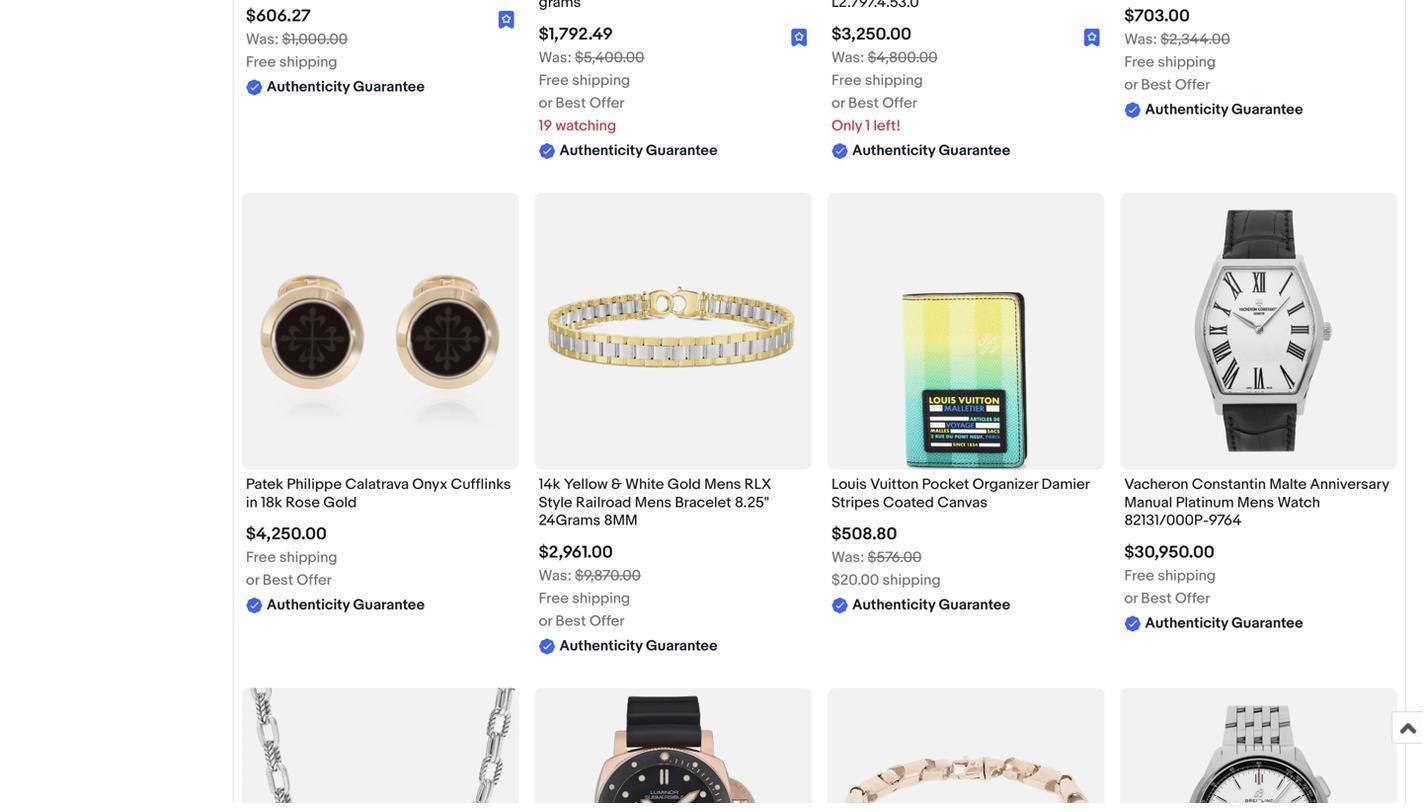 Task type: vqa. For each thing, say whether or not it's contained in the screenshot.
left Printing
no



Task type: describe. For each thing, give the bounding box(es) containing it.
offer inside $4,250.00 free shipping or best offer
[[297, 572, 332, 589]]

organizer
[[973, 476, 1038, 494]]

was: inside $2,961.00 was: $9,870.00 free shipping or best offer
[[539, 567, 572, 585]]

[object undefined] image for $1,792.49
[[791, 29, 808, 47]]

$2,961.00
[[539, 542, 613, 563]]

vacheron
[[1125, 476, 1189, 494]]

best inside $2,961.00 was: $9,870.00 free shipping or best offer
[[555, 612, 586, 630]]

constantin
[[1192, 476, 1266, 494]]

authenticity guarantee down 'watching'
[[560, 142, 718, 159]]

authenticity down the $30,950.00 free shipping or best offer
[[1145, 614, 1229, 632]]

was: inside was: $1,000.00 free shipping
[[246, 31, 279, 49]]

$4,800.00
[[868, 49, 938, 67]]

philippe
[[287, 476, 342, 494]]

8mm
[[604, 512, 638, 530]]

authenticity down $703.00 was: $2,344.00 free shipping or best offer
[[1145, 101, 1229, 119]]

pocket
[[922, 476, 969, 494]]

$3,250.00
[[832, 24, 912, 45]]

patek philippe calatrava onyx cufflinks in 18k rose gold link
[[246, 476, 515, 517]]

manual
[[1125, 494, 1173, 512]]

$20.00
[[832, 572, 879, 589]]

or inside $2,961.00 was: $9,870.00 free shipping or best offer
[[539, 612, 552, 630]]

watch
[[1278, 494, 1320, 512]]

gold inside patek philippe calatrava onyx cufflinks in 18k rose gold
[[323, 494, 357, 512]]

18k
[[261, 494, 282, 512]]

best inside $703.00 was: $2,344.00 free shipping or best offer
[[1141, 76, 1172, 94]]

louis
[[832, 476, 867, 494]]

authenticity guarantee down left!
[[852, 142, 1011, 159]]

shipping inside $703.00 was: $2,344.00 free shipping or best offer
[[1158, 54, 1216, 71]]

24grams
[[539, 512, 601, 530]]

free inside was: $4,800.00 free shipping or best offer only 1 left!
[[832, 71, 862, 89]]

[object undefined] image for $3,250.00
[[1084, 29, 1101, 47]]

style
[[539, 494, 573, 512]]

$1,792.49
[[539, 24, 613, 45]]

was: inside was: $4,800.00 free shipping or best offer only 1 left!
[[832, 49, 865, 67]]

malte
[[1270, 476, 1307, 494]]

authenticity guarantee down $2,344.00
[[1145, 101, 1304, 119]]

offer inside $703.00 was: $2,344.00 free shipping or best offer
[[1175, 76, 1210, 94]]

breitling premier b01 chrono auto 42mm steel mens bracelet watch ab0118221g1a1 image
[[1121, 688, 1398, 803]]

watching
[[556, 117, 616, 135]]

authenticity down 'watching'
[[560, 142, 643, 159]]

shipping inside $4,250.00 free shipping or best offer
[[279, 549, 337, 567]]

$5,400.00
[[575, 49, 645, 67]]

calatrava
[[345, 476, 409, 494]]

0 horizontal spatial mens
[[635, 494, 672, 512]]

yellow
[[564, 476, 608, 494]]

authenticity down $2,961.00 was: $9,870.00 free shipping or best offer
[[560, 637, 643, 655]]

shipping inside was: $4,800.00 free shipping or best offer only 1 left!
[[865, 71, 923, 89]]

only
[[832, 117, 862, 135]]

9764
[[1209, 512, 1242, 530]]

authenticity guarantee down $576.00
[[852, 596, 1011, 614]]

free inside was: $5,400.00 free shipping or best offer 19 watching
[[539, 71, 569, 89]]

free inside $4,250.00 free shipping or best offer
[[246, 549, 276, 567]]

platinum
[[1176, 494, 1234, 512]]

best inside $4,250.00 free shipping or best offer
[[263, 572, 293, 589]]

shipping inside the $30,950.00 free shipping or best offer
[[1158, 567, 1216, 585]]

[object undefined] image for $606.27
[[499, 11, 515, 29]]

phillip gavriel sterling silver 18" mens italian cable link chain necklace 7mm image
[[242, 688, 519, 803]]

offer inside $2,961.00 was: $9,870.00 free shipping or best offer
[[590, 612, 625, 630]]

authenticity down left!
[[852, 142, 936, 159]]

$9,870.00
[[575, 567, 641, 585]]

onyx
[[412, 476, 448, 494]]

coated
[[883, 494, 934, 512]]

offer inside was: $5,400.00 free shipping or best offer 19 watching
[[590, 94, 625, 112]]

or inside the $30,950.00 free shipping or best offer
[[1125, 589, 1138, 607]]

free inside $703.00 was: $2,344.00 free shipping or best offer
[[1125, 54, 1155, 71]]

canvas
[[938, 494, 988, 512]]

rlx
[[745, 476, 772, 494]]



Task type: locate. For each thing, give the bounding box(es) containing it.
gold up bracelet
[[668, 476, 701, 494]]

best inside the $30,950.00 free shipping or best offer
[[1141, 589, 1172, 607]]

white
[[625, 476, 664, 494]]

best inside was: $4,800.00 free shipping or best offer only 1 left!
[[848, 94, 879, 112]]

shipping down '$30,950.00'
[[1158, 567, 1216, 585]]

vuitton
[[870, 476, 919, 494]]

19
[[539, 117, 552, 135]]

rose
[[286, 494, 320, 512]]

14k
[[539, 476, 561, 494]]

authenticity guarantee
[[267, 78, 425, 96], [1145, 101, 1304, 119], [560, 142, 718, 159], [852, 142, 1011, 159], [267, 596, 425, 614], [852, 596, 1011, 614], [1145, 614, 1304, 632], [560, 637, 718, 655]]

authenticity guarantee down $4,250.00 free shipping or best offer
[[267, 596, 425, 614]]

shipping down $4,800.00
[[865, 71, 923, 89]]

mens inside "vacheron constantin malte anniversary manual platinum mens watch 82131/000p-9764"
[[1238, 494, 1274, 512]]

was: inside $508.80 was: $576.00 $20.00 shipping
[[832, 549, 865, 567]]

was: down $606.27
[[246, 31, 279, 49]]

$30,950.00 free shipping or best offer
[[1125, 542, 1216, 607]]

82131/000p-
[[1125, 512, 1209, 530]]

in
[[246, 494, 258, 512]]

panerai luminor submersible 42mm 18k rose gold black dial men watch pam00684 image
[[535, 688, 812, 803]]

authenticity guarantee down the $30,950.00 free shipping or best offer
[[1145, 614, 1304, 632]]

1
[[866, 117, 870, 135]]

left!
[[874, 117, 901, 135]]

free inside the $30,950.00 free shipping or best offer
[[1125, 567, 1155, 585]]

offer down $2,344.00
[[1175, 76, 1210, 94]]

shipping inside was: $1,000.00 free shipping
[[279, 54, 337, 71]]

or
[[1125, 76, 1138, 94], [539, 94, 552, 112], [832, 94, 845, 112], [246, 572, 259, 589], [1125, 589, 1138, 607], [539, 612, 552, 630]]

guarantee
[[353, 78, 425, 96], [1232, 101, 1304, 119], [646, 142, 718, 159], [939, 142, 1011, 159], [353, 596, 425, 614], [939, 596, 1011, 614], [1232, 614, 1304, 632], [646, 637, 718, 655]]

$576.00
[[868, 549, 922, 567]]

offer up 'watching'
[[590, 94, 625, 112]]

louis vuitton pocket organizer damier stripes coated canvas
[[832, 476, 1090, 512]]

or down $2,961.00
[[539, 612, 552, 630]]

railroad
[[576, 494, 632, 512]]

was: down $2,961.00
[[539, 567, 572, 585]]

[object undefined] image
[[499, 11, 515, 29], [791, 28, 808, 47], [1084, 28, 1101, 47], [791, 29, 808, 47], [1084, 29, 1101, 47]]

free inside was: $1,000.00 free shipping
[[246, 54, 276, 71]]

free down $2,961.00
[[539, 589, 569, 607]]

free down $4,250.00
[[246, 549, 276, 567]]

patek
[[246, 476, 283, 494]]

authenticity down $4,250.00 free shipping or best offer
[[267, 596, 350, 614]]

14k yellow & white gold mens rlx style railroad mens bracelet 8.25" 24grams 8mm link
[[539, 476, 808, 535]]

was: $4,800.00 free shipping or best offer only 1 left!
[[832, 49, 938, 135]]

offer
[[1175, 76, 1210, 94], [590, 94, 625, 112], [882, 94, 918, 112], [297, 572, 332, 589], [1175, 589, 1210, 607], [590, 612, 625, 630]]

$508.80 was: $576.00 $20.00 shipping
[[832, 524, 941, 589]]

anniversary
[[1310, 476, 1390, 494]]

or up 19
[[539, 94, 552, 112]]

authenticity down "$20.00"
[[852, 596, 936, 614]]

shipping
[[279, 54, 337, 71], [1158, 54, 1216, 71], [572, 71, 630, 89], [865, 71, 923, 89], [279, 549, 337, 567], [1158, 567, 1216, 585], [883, 572, 941, 589], [572, 589, 630, 607]]

or down '$30,950.00'
[[1125, 589, 1138, 607]]

shipping down $9,870.00
[[572, 589, 630, 607]]

gold inside 14k yellow & white gold mens rlx style railroad mens bracelet 8.25" 24grams 8mm
[[668, 476, 701, 494]]

offer down $9,870.00
[[590, 612, 625, 630]]

14k yellow & white gold mens rlx style railroad mens bracelet 8.25" 24grams 8mm image
[[535, 193, 812, 470]]

free down '$30,950.00'
[[1125, 567, 1155, 585]]

best down '$30,950.00'
[[1141, 589, 1172, 607]]

was: $5,400.00 free shipping or best offer 19 watching
[[539, 49, 645, 135]]

[object undefined] image
[[499, 10, 515, 29]]

was: inside was: $5,400.00 free shipping or best offer 19 watching
[[539, 49, 572, 67]]

offer down $4,250.00
[[297, 572, 332, 589]]

$703.00 was: $2,344.00 free shipping or best offer
[[1125, 6, 1231, 94]]

best up the 1
[[848, 94, 879, 112]]

or inside $4,250.00 free shipping or best offer
[[246, 572, 259, 589]]

was:
[[246, 31, 279, 49], [1125, 31, 1157, 49], [539, 49, 572, 67], [832, 49, 865, 67], [832, 549, 865, 567], [539, 567, 572, 585]]

mens down white
[[635, 494, 672, 512]]

mens up bracelet
[[704, 476, 741, 494]]

or inside was: $4,800.00 free shipping or best offer only 1 left!
[[832, 94, 845, 112]]

or inside was: $5,400.00 free shipping or best offer 19 watching
[[539, 94, 552, 112]]

or down $4,250.00
[[246, 572, 259, 589]]

$508.80
[[832, 524, 897, 545]]

8.25"
[[735, 494, 769, 512]]

bracelet
[[675, 494, 732, 512]]

vacheron constantin malte anniversary manual platinum mens watch 82131/000p-9764 link
[[1125, 476, 1394, 535]]

$30,950.00
[[1125, 542, 1215, 563]]

best up 'watching'
[[555, 94, 586, 112]]

2 horizontal spatial mens
[[1238, 494, 1274, 512]]

was: inside $703.00 was: $2,344.00 free shipping or best offer
[[1125, 31, 1157, 49]]

best inside was: $5,400.00 free shipping or best offer 19 watching
[[555, 94, 586, 112]]

louis vuitton pocket organizer damier stripes coated canvas image
[[828, 193, 1105, 470]]

authenticity guarantee down $1,000.00 at the top left
[[267, 78, 425, 96]]

mens down the constantin on the right bottom
[[1238, 494, 1274, 512]]

$4,250.00
[[246, 524, 327, 545]]

shipping down $2,344.00
[[1158, 54, 1216, 71]]

shipping inside was: $5,400.00 free shipping or best offer 19 watching
[[572, 71, 630, 89]]

was: down "$703.00"
[[1125, 31, 1157, 49]]

gold down philippe
[[323, 494, 357, 512]]

free
[[246, 54, 276, 71], [1125, 54, 1155, 71], [539, 71, 569, 89], [832, 71, 862, 89], [246, 549, 276, 567], [1125, 567, 1155, 585], [539, 589, 569, 607]]

vacheron constantin malte anniversary manual platinum mens watch 82131/000p-9764 image
[[1121, 193, 1398, 470]]

14k yellow & white gold mens rlx style railroad mens bracelet 8.25" 24grams 8mm
[[539, 476, 772, 530]]

shipping down $4,250.00
[[279, 549, 337, 567]]

was: $1,000.00 free shipping
[[246, 31, 348, 71]]

1 horizontal spatial mens
[[704, 476, 741, 494]]

$4,250.00 free shipping or best offer
[[246, 524, 337, 589]]

authenticity
[[267, 78, 350, 96], [1145, 101, 1229, 119], [560, 142, 643, 159], [852, 142, 936, 159], [267, 596, 350, 614], [852, 596, 936, 614], [1145, 614, 1229, 632], [560, 637, 643, 655]]

0 horizontal spatial gold
[[323, 494, 357, 512]]

$2,961.00 was: $9,870.00 free shipping or best offer
[[539, 542, 641, 630]]

shipping down $576.00
[[883, 572, 941, 589]]

shipping inside $2,961.00 was: $9,870.00 free shipping or best offer
[[572, 589, 630, 607]]

best down $4,250.00
[[263, 572, 293, 589]]

free down $606.27
[[246, 54, 276, 71]]

free up only
[[832, 71, 862, 89]]

was: up "$20.00"
[[832, 549, 865, 567]]

$606.27
[[246, 6, 311, 27]]

free down "$703.00"
[[1125, 54, 1155, 71]]

free inside $2,961.00 was: $9,870.00 free shipping or best offer
[[539, 589, 569, 607]]

shipping inside $508.80 was: $576.00 $20.00 shipping
[[883, 572, 941, 589]]

$2,344.00
[[1161, 31, 1231, 49]]

stripes
[[832, 494, 880, 512]]

or inside $703.00 was: $2,344.00 free shipping or best offer
[[1125, 76, 1138, 94]]

gold
[[668, 476, 701, 494], [323, 494, 357, 512]]

offer inside the $30,950.00 free shipping or best offer
[[1175, 589, 1210, 607]]

best down $2,344.00
[[1141, 76, 1172, 94]]

offer up left!
[[882, 94, 918, 112]]

was: down $3,250.00
[[832, 49, 865, 67]]

free up 19
[[539, 71, 569, 89]]

&
[[611, 476, 622, 494]]

shipping down $1,000.00 at the top left
[[279, 54, 337, 71]]

best
[[1141, 76, 1172, 94], [555, 94, 586, 112], [848, 94, 879, 112], [263, 572, 293, 589], [1141, 589, 1172, 607], [555, 612, 586, 630]]

authenticity guarantee down $9,870.00
[[560, 637, 718, 655]]

best down $9,870.00
[[555, 612, 586, 630]]

shipping down $5,400.00
[[572, 71, 630, 89]]

$703.00
[[1125, 6, 1190, 27]]

was: down $1,792.49 at the left top of the page
[[539, 49, 572, 67]]

vacheron constantin malte anniversary manual platinum mens watch 82131/000p-9764
[[1125, 476, 1390, 530]]

cufflinks
[[451, 476, 511, 494]]

offer down '$30,950.00'
[[1175, 589, 1210, 607]]

$1,000.00
[[282, 31, 348, 49]]

patek philippe calatrava onyx cufflinks in 18k rose gold image
[[242, 193, 519, 470]]

damier
[[1042, 476, 1090, 494]]

mens
[[704, 476, 741, 494], [635, 494, 672, 512], [1238, 494, 1274, 512]]

1 horizontal spatial gold
[[668, 476, 701, 494]]

patek philippe calatrava onyx cufflinks in 18k rose gold
[[246, 476, 511, 512]]

offer inside was: $4,800.00 free shipping or best offer only 1 left!
[[882, 94, 918, 112]]

or up only
[[832, 94, 845, 112]]

louis vuitton pocket organizer damier stripes coated canvas link
[[832, 476, 1101, 517]]

authenticity down was: $1,000.00 free shipping
[[267, 78, 350, 96]]

or down "$703.00"
[[1125, 76, 1138, 94]]

14k rose gold solid handmade bullet style link chain bracelet 7" 6mm 25.2 grams image
[[828, 688, 1105, 803]]



